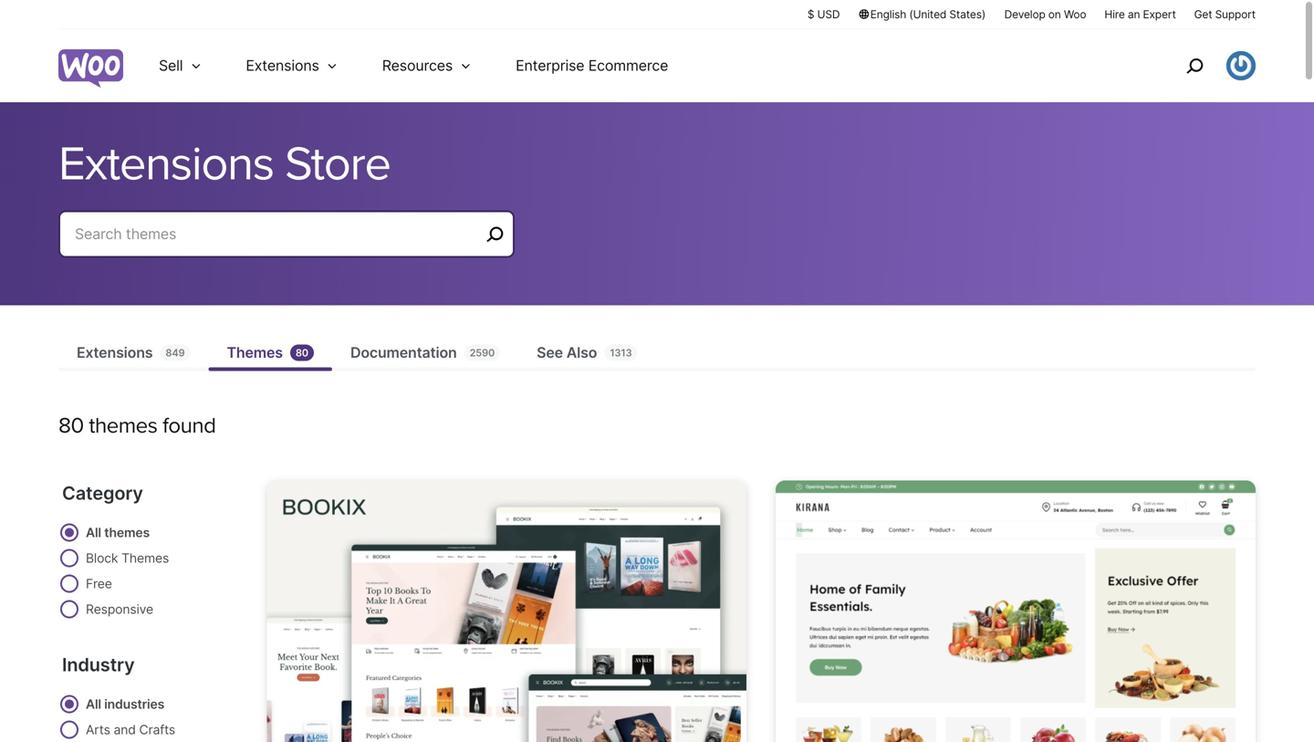 Task type: describe. For each thing, give the bounding box(es) containing it.
0 vertical spatial themes
[[227, 344, 283, 362]]

80 themes found
[[58, 413, 216, 439]]

open account menu image
[[1227, 51, 1256, 80]]

develop
[[1005, 8, 1046, 21]]

store
[[285, 136, 391, 193]]

$ usd button
[[808, 6, 840, 22]]

enterprise ecommerce
[[516, 57, 669, 74]]

80 for 80
[[296, 347, 309, 359]]

on
[[1049, 8, 1062, 21]]

expert
[[1144, 8, 1177, 21]]

states)
[[950, 8, 986, 21]]

extensions button
[[224, 29, 360, 102]]

get
[[1195, 8, 1213, 21]]

resources button
[[360, 29, 494, 102]]

2590
[[470, 347, 495, 359]]

arts and crafts
[[86, 722, 175, 738]]

english
[[871, 8, 907, 21]]

all for industry
[[86, 697, 101, 712]]

849
[[166, 347, 185, 359]]

all themes
[[86, 525, 150, 541]]

resources
[[382, 57, 453, 74]]

english (united states) button
[[859, 6, 987, 22]]

service navigation menu element
[[1148, 36, 1256, 95]]

industries
[[104, 697, 164, 712]]

80 for 80 themes found
[[58, 413, 84, 439]]

themes for all
[[104, 525, 150, 541]]

$ usd
[[808, 8, 840, 21]]

block themes
[[86, 551, 169, 566]]

usd
[[818, 8, 840, 21]]

arts
[[86, 722, 110, 738]]

all industries
[[86, 697, 164, 712]]

also
[[567, 344, 597, 362]]

extensions inside button
[[246, 57, 319, 74]]



Task type: locate. For each thing, give the bounding box(es) containing it.
industry
[[62, 654, 135, 676]]

english (united states)
[[871, 8, 986, 21]]

1 vertical spatial extensions
[[58, 136, 274, 193]]

0 vertical spatial extensions
[[246, 57, 319, 74]]

hire
[[1105, 8, 1126, 21]]

category
[[62, 482, 143, 504]]

hire an expert
[[1105, 8, 1177, 21]]

get support link
[[1195, 6, 1256, 22]]

enterprise
[[516, 57, 585, 74]]

extensions store
[[58, 136, 391, 193]]

0 horizontal spatial themes
[[122, 551, 169, 566]]

themes
[[89, 413, 157, 439], [104, 525, 150, 541]]

None search field
[[58, 210, 515, 280]]

0 horizontal spatial 80
[[58, 413, 84, 439]]

2 vertical spatial extensions
[[77, 344, 153, 362]]

all for category
[[86, 525, 101, 541]]

develop on woo link
[[1005, 6, 1087, 22]]

1 vertical spatial 80
[[58, 413, 84, 439]]

and
[[114, 722, 136, 738]]

extensions
[[246, 57, 319, 74], [58, 136, 274, 193], [77, 344, 153, 362]]

extensions store link
[[58, 136, 1256, 193]]

themes up block themes
[[104, 525, 150, 541]]

0 vertical spatial all
[[86, 525, 101, 541]]

1 all from the top
[[86, 525, 101, 541]]

see also
[[537, 344, 597, 362]]

0 vertical spatial themes
[[89, 413, 157, 439]]

1 vertical spatial all
[[86, 697, 101, 712]]

themes
[[227, 344, 283, 362], [122, 551, 169, 566]]

themes right 849
[[227, 344, 283, 362]]

0 vertical spatial 80
[[296, 347, 309, 359]]

documentation
[[351, 344, 457, 362]]

develop on woo
[[1005, 8, 1087, 21]]

sell button
[[137, 29, 224, 102]]

1 vertical spatial themes
[[122, 551, 169, 566]]

block
[[86, 551, 118, 566]]

themes for 80
[[89, 413, 157, 439]]

2 all from the top
[[86, 697, 101, 712]]

enterprise ecommerce link
[[494, 29, 691, 102]]

woo
[[1064, 8, 1087, 21]]

all up block
[[86, 525, 101, 541]]

found
[[163, 413, 216, 439]]

1 vertical spatial themes
[[104, 525, 150, 541]]

search image
[[1181, 51, 1210, 80]]

hire an expert link
[[1105, 6, 1177, 22]]

1 horizontal spatial 80
[[296, 347, 309, 359]]

themes left found
[[89, 413, 157, 439]]

themes down all themes
[[122, 551, 169, 566]]

see
[[537, 344, 563, 362]]

1 horizontal spatial themes
[[227, 344, 283, 362]]

crafts
[[139, 722, 175, 738]]

free
[[86, 576, 112, 592]]

all
[[86, 525, 101, 541], [86, 697, 101, 712]]

sell
[[159, 57, 183, 74]]

ecommerce
[[589, 57, 669, 74]]

all up arts
[[86, 697, 101, 712]]

$
[[808, 8, 815, 21]]

80
[[296, 347, 309, 359], [58, 413, 84, 439]]

(united
[[910, 8, 947, 21]]

an
[[1128, 8, 1141, 21]]

1313
[[610, 347, 632, 359]]

Search themes search field
[[75, 221, 480, 247]]

support
[[1216, 8, 1256, 21]]

responsive
[[86, 602, 153, 617]]

get support
[[1195, 8, 1256, 21]]



Task type: vqa. For each thing, say whether or not it's contained in the screenshot.
(UNITED
yes



